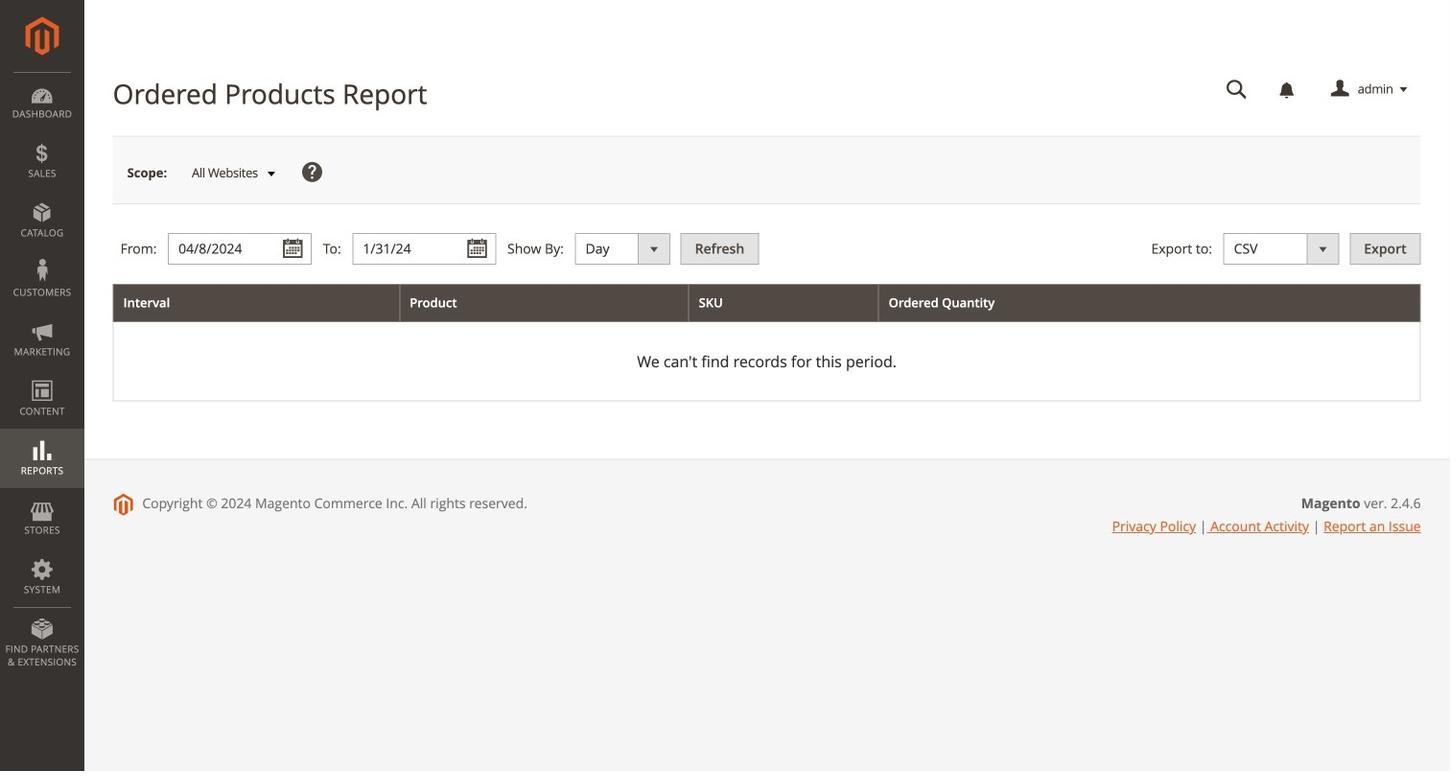 Task type: locate. For each thing, give the bounding box(es) containing it.
magento admin panel image
[[25, 16, 59, 56]]

None text field
[[168, 233, 312, 265]]

None text field
[[1214, 73, 1262, 107], [353, 233, 497, 265], [1214, 73, 1262, 107], [353, 233, 497, 265]]

menu bar
[[0, 72, 84, 679]]



Task type: vqa. For each thing, say whether or not it's contained in the screenshot.
TAB LIST
no



